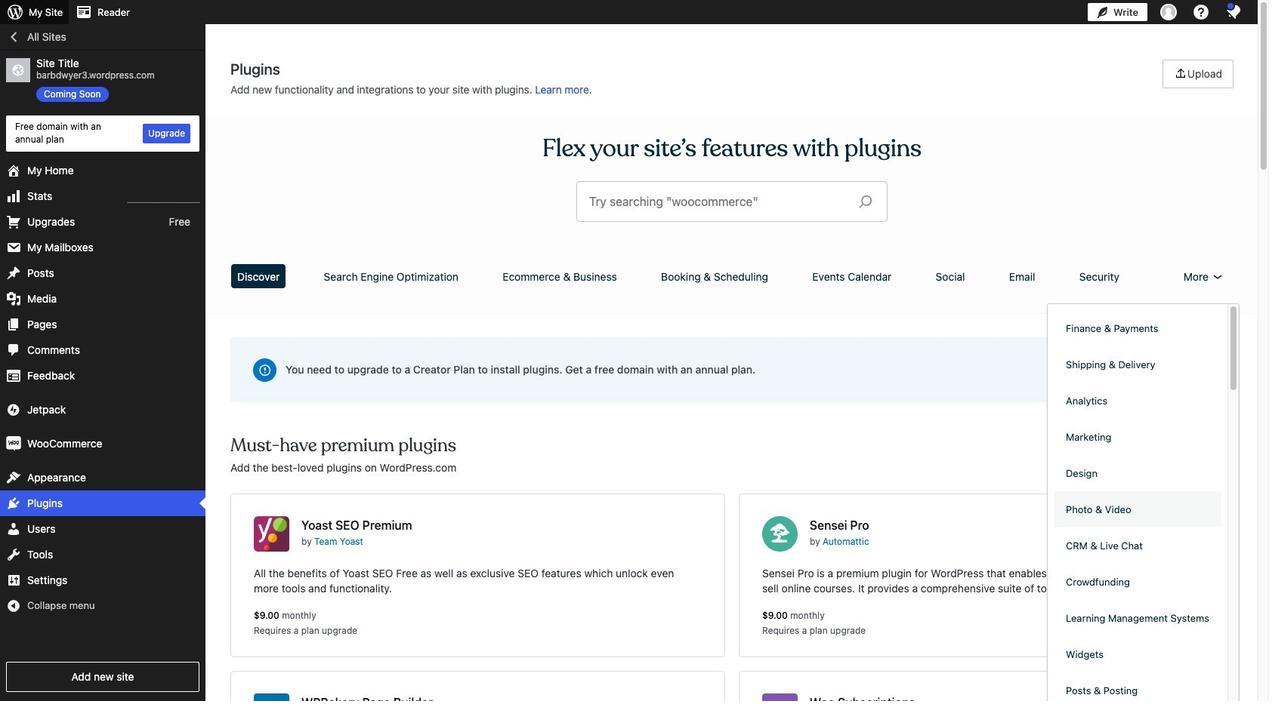 Task type: describe. For each thing, give the bounding box(es) containing it.
help image
[[1192, 3, 1210, 21]]

open search image
[[847, 182, 885, 203]]

Search search field
[[589, 173, 847, 212]]



Task type: locate. For each thing, give the bounding box(es) containing it.
None search field
[[577, 173, 887, 212]]

highest hourly views 0 image
[[128, 193, 199, 203]]

manage your notifications image
[[1225, 3, 1243, 21]]

2 plugin icon image from the left
[[762, 612, 798, 647]]

0 vertical spatial img image
[[6, 402, 21, 417]]

0 horizontal spatial plugin icon image
[[254, 612, 289, 647]]

1 vertical spatial img image
[[6, 436, 21, 451]]

img image
[[6, 402, 21, 417], [6, 436, 21, 451]]

my profile image
[[1160, 4, 1177, 20]]

plugin icon image
[[254, 612, 289, 647], [762, 612, 798, 647]]

2 img image from the top
[[6, 436, 21, 451]]

1 horizontal spatial plugin icon image
[[762, 612, 798, 647]]

1 plugin icon image from the left
[[254, 612, 289, 647]]

1 img image from the top
[[6, 402, 21, 417]]

main content
[[225, 60, 1239, 702]]



Task type: vqa. For each thing, say whether or not it's contained in the screenshot.
first the Notice status from the top
no



